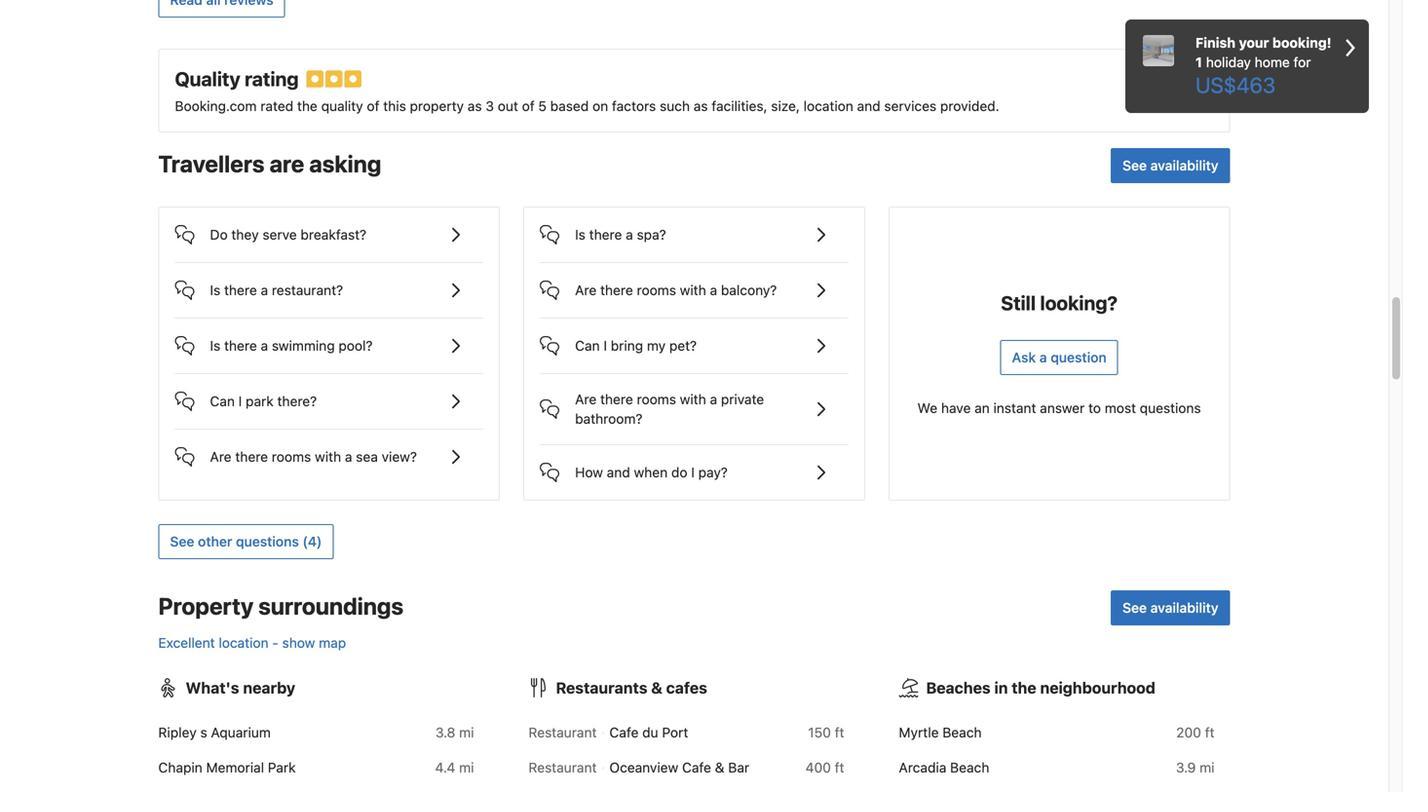 Task type: vqa. For each thing, say whether or not it's contained in the screenshot.
Booking.com
yes



Task type: locate. For each thing, give the bounding box(es) containing it.
0 horizontal spatial can
[[210, 393, 235, 409]]

0 vertical spatial beach
[[943, 725, 982, 741]]

ft right 150
[[835, 725, 844, 741]]

a left private
[[710, 391, 717, 408]]

1 see availability button from the top
[[1111, 148, 1230, 183]]

& left cafes
[[651, 679, 663, 697]]

your
[[1239, 35, 1269, 51]]

0 horizontal spatial of
[[367, 98, 380, 114]]

is there a spa? button
[[540, 208, 849, 247]]

based
[[550, 98, 589, 114]]

rooms up bathroom?
[[637, 391, 676, 408]]

there down "is there a spa?"
[[600, 282, 633, 298]]

i inside can i park there? button
[[239, 393, 242, 409]]

arcadia
[[899, 760, 947, 776]]

mi right 4.4
[[459, 760, 474, 776]]

2 vertical spatial are
[[210, 449, 232, 465]]

ft for beaches in the neighbourhood
[[1205, 725, 1215, 741]]

1 horizontal spatial of
[[522, 98, 535, 114]]

there down park
[[235, 449, 268, 465]]

show
[[282, 635, 315, 651]]

with
[[680, 282, 706, 298], [680, 391, 706, 408], [315, 449, 341, 465]]

150
[[808, 725, 831, 741]]

size,
[[771, 98, 800, 114]]

1 horizontal spatial and
[[857, 98, 881, 114]]

1 vertical spatial beach
[[950, 760, 990, 776]]

ft for restaurants & cafes
[[835, 725, 844, 741]]

my
[[647, 338, 666, 354]]

0 vertical spatial questions
[[1140, 400, 1201, 416]]

as right such
[[694, 98, 708, 114]]

restaurant for cafe du port
[[529, 725, 597, 741]]

availability
[[1151, 158, 1219, 174], [1151, 600, 1219, 616]]

arcadia beach
[[899, 760, 990, 776]]

is down do
[[210, 282, 221, 298]]

most
[[1105, 400, 1136, 416]]

2 vertical spatial see
[[1123, 600, 1147, 616]]

a left balcony?
[[710, 282, 717, 298]]

are inside 'are there rooms with a private bathroom?'
[[575, 391, 597, 408]]

0 vertical spatial restaurant
[[529, 725, 597, 741]]

mi for beaches in the neighbourhood
[[1200, 760, 1215, 776]]

rooms down there?
[[272, 449, 311, 465]]

1 vertical spatial are
[[575, 391, 597, 408]]

and left services
[[857, 98, 881, 114]]

0 horizontal spatial i
[[239, 393, 242, 409]]

1 horizontal spatial location
[[804, 98, 854, 114]]

of
[[367, 98, 380, 114], [522, 98, 535, 114]]

0 vertical spatial can
[[575, 338, 600, 354]]

are
[[575, 282, 597, 298], [575, 391, 597, 408], [210, 449, 232, 465]]

can
[[575, 338, 600, 354], [210, 393, 235, 409]]

cafes
[[666, 679, 707, 697]]

2 vertical spatial i
[[691, 465, 695, 481]]

is left spa?
[[575, 227, 586, 243]]

see availability button for travellers are asking
[[1111, 148, 1230, 183]]

quality rating
[[175, 67, 299, 90]]

are for are there rooms with a private bathroom?
[[575, 391, 597, 408]]

rooms for private
[[637, 391, 676, 408]]

0 vertical spatial is
[[575, 227, 586, 243]]

rooms up my
[[637, 282, 676, 298]]

questions right the most
[[1140, 400, 1201, 416]]

can left park
[[210, 393, 235, 409]]

0 vertical spatial are
[[575, 282, 597, 298]]

1 horizontal spatial cafe
[[682, 760, 711, 776]]

rooms for balcony?
[[637, 282, 676, 298]]

1 vertical spatial see
[[170, 534, 194, 550]]

cafe du port
[[610, 725, 688, 741]]

1 horizontal spatial as
[[694, 98, 708, 114]]

chapin memorial park
[[158, 760, 296, 776]]

1 vertical spatial can
[[210, 393, 235, 409]]

beach up arcadia beach
[[943, 725, 982, 741]]

can i bring my pet?
[[575, 338, 697, 354]]

beach
[[943, 725, 982, 741], [950, 760, 990, 776]]

with inside 'are there rooms with a private bathroom?'
[[680, 391, 706, 408]]

i for bring
[[604, 338, 607, 354]]

is there a restaurant? button
[[175, 263, 484, 302]]

0 horizontal spatial location
[[219, 635, 269, 651]]

are there rooms with a sea view?
[[210, 449, 417, 465]]

beaches
[[926, 679, 991, 697]]

ft right 200
[[1205, 725, 1215, 741]]

is for is there a swimming pool?
[[210, 338, 221, 354]]

cafe down port
[[682, 760, 711, 776]]

2 of from the left
[[522, 98, 535, 114]]

0 horizontal spatial the
[[297, 98, 318, 114]]

i left park
[[239, 393, 242, 409]]

as left 3
[[468, 98, 482, 114]]

i right do
[[691, 465, 695, 481]]

questions
[[1140, 400, 1201, 416], [236, 534, 299, 550]]

1 vertical spatial rooms
[[637, 391, 676, 408]]

1 vertical spatial see availability
[[1123, 600, 1219, 616]]

1 horizontal spatial i
[[604, 338, 607, 354]]

1 vertical spatial &
[[715, 760, 725, 776]]

0 vertical spatial see availability
[[1123, 158, 1219, 174]]

the for in
[[1012, 679, 1037, 697]]

restaurant left oceanview at the bottom left of the page
[[529, 760, 597, 776]]

a left restaurant?
[[261, 282, 268, 298]]

1
[[1196, 54, 1203, 70]]

0 vertical spatial i
[[604, 338, 607, 354]]

there inside "button"
[[235, 449, 268, 465]]

0 horizontal spatial questions
[[236, 534, 299, 550]]

there for is there a restaurant?
[[224, 282, 257, 298]]

the
[[297, 98, 318, 114], [1012, 679, 1037, 697]]

2 vertical spatial with
[[315, 449, 341, 465]]

rooms
[[637, 282, 676, 298], [637, 391, 676, 408], [272, 449, 311, 465]]

2 availability from the top
[[1151, 600, 1219, 616]]

0 horizontal spatial &
[[651, 679, 663, 697]]

2 as from the left
[[694, 98, 708, 114]]

0 horizontal spatial as
[[468, 98, 482, 114]]

1 vertical spatial restaurant
[[529, 760, 597, 776]]

a inside 'are there rooms with a private bathroom?'
[[710, 391, 717, 408]]

see availability
[[1123, 158, 1219, 174], [1123, 600, 1219, 616]]

0 vertical spatial with
[[680, 282, 706, 298]]

1 horizontal spatial questions
[[1140, 400, 1201, 416]]

ask a question
[[1012, 350, 1107, 366]]

1 horizontal spatial can
[[575, 338, 600, 354]]

services
[[884, 98, 937, 114]]

there
[[589, 227, 622, 243], [224, 282, 257, 298], [600, 282, 633, 298], [224, 338, 257, 354], [600, 391, 633, 408], [235, 449, 268, 465]]

there up park
[[224, 338, 257, 354]]

and inside button
[[607, 465, 630, 481]]

rightchevron image
[[1346, 33, 1356, 62]]

mi
[[459, 725, 474, 741], [459, 760, 474, 776], [1200, 760, 1215, 776]]

2 vertical spatial is
[[210, 338, 221, 354]]

location
[[804, 98, 854, 114], [219, 635, 269, 651]]

neighbourhood
[[1040, 679, 1156, 697]]

0 horizontal spatial and
[[607, 465, 630, 481]]

1 vertical spatial see availability button
[[1111, 591, 1230, 626]]

1 vertical spatial is
[[210, 282, 221, 298]]

2 horizontal spatial i
[[691, 465, 695, 481]]

are down can i park there?
[[210, 449, 232, 465]]

there for is there a spa?
[[589, 227, 622, 243]]

see other questions (4)
[[170, 534, 322, 550]]

i inside can i bring my pet? button
[[604, 338, 607, 354]]

200
[[1177, 725, 1201, 741]]

see availability for property surroundings
[[1123, 600, 1219, 616]]

questions inside button
[[236, 534, 299, 550]]

1 vertical spatial i
[[239, 393, 242, 409]]

can i bring my pet? button
[[540, 319, 849, 358]]

0 vertical spatial availability
[[1151, 158, 1219, 174]]

restaurant down restaurants
[[529, 725, 597, 741]]

there inside 'are there rooms with a private bathroom?'
[[600, 391, 633, 408]]

1 see availability from the top
[[1123, 158, 1219, 174]]

how
[[575, 465, 603, 481]]

rooms inside 'are there rooms with a private bathroom?'
[[637, 391, 676, 408]]

provided.
[[940, 98, 1000, 114]]

with left the 'sea'
[[315, 449, 341, 465]]

are up bathroom?
[[575, 391, 597, 408]]

ripley s aquarium
[[158, 725, 271, 741]]

are inside "button"
[[210, 449, 232, 465]]

ripley
[[158, 725, 197, 741]]

questions left (4)
[[236, 534, 299, 550]]

are down "is there a spa?"
[[575, 282, 597, 298]]

with inside "button"
[[315, 449, 341, 465]]

there left spa?
[[589, 227, 622, 243]]

cafe
[[610, 725, 639, 741], [682, 760, 711, 776]]

and right how
[[607, 465, 630, 481]]

du
[[642, 725, 658, 741]]

1 vertical spatial and
[[607, 465, 630, 481]]

1 vertical spatial location
[[219, 635, 269, 651]]

is up can i park there?
[[210, 338, 221, 354]]

there down they
[[224, 282, 257, 298]]

1 vertical spatial availability
[[1151, 600, 1219, 616]]

0 vertical spatial see availability button
[[1111, 148, 1230, 183]]

looking?
[[1040, 292, 1118, 314]]

property
[[410, 98, 464, 114]]

cafe left du
[[610, 725, 639, 741]]

beaches in the neighbourhood
[[926, 679, 1156, 697]]

1 vertical spatial cafe
[[682, 760, 711, 776]]

& left bar
[[715, 760, 725, 776]]

do
[[210, 227, 228, 243]]

do they serve breakfast? button
[[175, 208, 484, 247]]

surroundings
[[258, 593, 404, 620]]

2 restaurant from the top
[[529, 760, 597, 776]]

are for are there rooms with a sea view?
[[210, 449, 232, 465]]

a
[[626, 227, 633, 243], [261, 282, 268, 298], [710, 282, 717, 298], [261, 338, 268, 354], [1040, 350, 1047, 366], [710, 391, 717, 408], [345, 449, 352, 465]]

restaurant?
[[272, 282, 343, 298]]

rooms inside "button"
[[272, 449, 311, 465]]

0 vertical spatial see
[[1123, 158, 1147, 174]]

location right size,
[[804, 98, 854, 114]]

a left the 'sea'
[[345, 449, 352, 465]]

0 vertical spatial &
[[651, 679, 663, 697]]

the right rated at the left top of the page
[[297, 98, 318, 114]]

there up bathroom?
[[600, 391, 633, 408]]

mi right 3.8
[[459, 725, 474, 741]]

can left bring
[[575, 338, 600, 354]]

1 horizontal spatial the
[[1012, 679, 1037, 697]]

of left 5
[[522, 98, 535, 114]]

&
[[651, 679, 663, 697], [715, 760, 725, 776]]

mi for what's nearby
[[459, 760, 474, 776]]

0 vertical spatial rooms
[[637, 282, 676, 298]]

swimming
[[272, 338, 335, 354]]

rating
[[245, 67, 299, 90]]

i left bring
[[604, 338, 607, 354]]

1 horizontal spatial &
[[715, 760, 725, 776]]

there for are there rooms with a sea view?
[[235, 449, 268, 465]]

when
[[634, 465, 668, 481]]

with up can i bring my pet? button
[[680, 282, 706, 298]]

0 vertical spatial the
[[297, 98, 318, 114]]

quality
[[175, 67, 240, 90]]

1 vertical spatial with
[[680, 391, 706, 408]]

1 restaurant from the top
[[529, 725, 597, 741]]

of left the this at the top
[[367, 98, 380, 114]]

park
[[246, 393, 274, 409]]

location left -
[[219, 635, 269, 651]]

factors
[[612, 98, 656, 114]]

2 see availability button from the top
[[1111, 591, 1230, 626]]

1 vertical spatial questions
[[236, 534, 299, 550]]

2 vertical spatial rooms
[[272, 449, 311, 465]]

see availability button
[[1111, 148, 1230, 183], [1111, 591, 1230, 626]]

chapin
[[158, 760, 202, 776]]

finish your booking! 1 holiday home for us$463
[[1196, 35, 1332, 97]]

is
[[575, 227, 586, 243], [210, 282, 221, 298], [210, 338, 221, 354]]

mi right 3.9
[[1200, 760, 1215, 776]]

the right in
[[1012, 679, 1037, 697]]

do they serve breakfast?
[[210, 227, 367, 243]]

memorial
[[206, 760, 264, 776]]

1 vertical spatial the
[[1012, 679, 1037, 697]]

2 see availability from the top
[[1123, 600, 1219, 616]]

with left private
[[680, 391, 706, 408]]

1 availability from the top
[[1151, 158, 1219, 174]]

other
[[198, 534, 232, 550]]

beach down myrtle beach
[[950, 760, 990, 776]]

s
[[200, 725, 207, 741]]

0 horizontal spatial cafe
[[610, 725, 639, 741]]

beach for myrtle beach
[[943, 725, 982, 741]]

there for are there rooms with a private bathroom?
[[600, 391, 633, 408]]

ft
[[835, 725, 844, 741], [1205, 725, 1215, 741], [835, 760, 844, 776]]



Task type: describe. For each thing, give the bounding box(es) containing it.
booking.com rated the quality of this property as 3 out of 5 based on factors such as facilities, size, location and services provided.
[[175, 98, 1000, 114]]

have
[[941, 400, 971, 416]]

in
[[995, 679, 1008, 697]]

see availability for travellers are asking
[[1123, 158, 1219, 174]]

an
[[975, 400, 990, 416]]

pet?
[[669, 338, 697, 354]]

oceanview cafe & bar
[[610, 760, 750, 776]]

serve
[[263, 227, 297, 243]]

instant
[[994, 400, 1036, 416]]

see for travellers are asking
[[1123, 158, 1147, 174]]

travellers
[[158, 150, 265, 178]]

is for is there a restaurant?
[[210, 282, 221, 298]]

-
[[272, 635, 279, 651]]

is there a spa?
[[575, 227, 666, 243]]

a right ask
[[1040, 350, 1047, 366]]

rooms for sea
[[272, 449, 311, 465]]

ask
[[1012, 350, 1036, 366]]

can for can i bring my pet?
[[575, 338, 600, 354]]

are there rooms with a sea view? button
[[175, 430, 484, 469]]

travellers are asking
[[158, 150, 381, 178]]

quality
[[321, 98, 363, 114]]

a left swimming
[[261, 338, 268, 354]]

aquarium
[[211, 725, 271, 741]]

can for can i park there?
[[210, 393, 235, 409]]

a left spa?
[[626, 227, 633, 243]]

are for are there rooms with a balcony?
[[575, 282, 597, 298]]

for
[[1294, 54, 1311, 70]]

availability for property surroundings
[[1151, 600, 1219, 616]]

i inside how and when do i pay? button
[[691, 465, 695, 481]]

with for private
[[680, 391, 706, 408]]

booking.com
[[175, 98, 257, 114]]

oceanview
[[610, 760, 679, 776]]

i for park
[[239, 393, 242, 409]]

400
[[806, 760, 831, 776]]

the for rated
[[297, 98, 318, 114]]

holiday
[[1206, 54, 1251, 70]]

us$463
[[1196, 72, 1276, 97]]

are
[[270, 150, 304, 178]]

with for sea
[[315, 449, 341, 465]]

home
[[1255, 54, 1290, 70]]

bathroom?
[[575, 411, 643, 427]]

beach for arcadia beach
[[950, 760, 990, 776]]

bring
[[611, 338, 643, 354]]

answer
[[1040, 400, 1085, 416]]

such
[[660, 98, 690, 114]]

1 of from the left
[[367, 98, 380, 114]]

ask a question button
[[1001, 340, 1118, 375]]

see for property surroundings
[[1123, 600, 1147, 616]]

facilities,
[[712, 98, 768, 114]]

balcony?
[[721, 282, 777, 298]]

150 ft
[[808, 725, 844, 741]]

are there rooms with a balcony? button
[[540, 263, 849, 302]]

4.4
[[435, 760, 455, 776]]

do
[[671, 465, 688, 481]]

5
[[538, 98, 547, 114]]

3.9 mi
[[1176, 760, 1215, 776]]

still looking?
[[1001, 292, 1118, 314]]

out
[[498, 98, 518, 114]]

breakfast?
[[301, 227, 367, 243]]

0 vertical spatial location
[[804, 98, 854, 114]]

pool?
[[339, 338, 373, 354]]

property
[[158, 593, 254, 620]]

restaurant for oceanview cafe & bar
[[529, 760, 597, 776]]

finish
[[1196, 35, 1236, 51]]

is there a restaurant?
[[210, 282, 343, 298]]

how and when do i pay? button
[[540, 446, 849, 485]]

pay?
[[698, 465, 728, 481]]

there for is there a swimming pool?
[[224, 338, 257, 354]]

on
[[593, 98, 608, 114]]

view?
[[382, 449, 417, 465]]

are there rooms with a private bathroom? button
[[540, 374, 849, 429]]

with for balcony?
[[680, 282, 706, 298]]

rated
[[261, 98, 294, 114]]

what's nearby
[[186, 679, 295, 697]]

3.8 mi
[[436, 725, 474, 741]]

ft right 400
[[835, 760, 844, 776]]

0 vertical spatial and
[[857, 98, 881, 114]]

we
[[918, 400, 938, 416]]

is there a swimming pool? button
[[175, 319, 484, 358]]

a inside "button"
[[345, 449, 352, 465]]

excellent
[[158, 635, 215, 651]]

is for is there a spa?
[[575, 227, 586, 243]]

200 ft
[[1177, 725, 1215, 741]]

restaurants & cafes
[[556, 679, 707, 697]]

myrtle
[[899, 725, 939, 741]]

3
[[486, 98, 494, 114]]

see availability button for property surroundings
[[1111, 591, 1230, 626]]

private
[[721, 391, 764, 408]]

there?
[[277, 393, 317, 409]]

excellent location - show map link
[[158, 635, 346, 651]]

see other questions (4) button
[[158, 524, 334, 560]]

excellent location - show map
[[158, 635, 346, 651]]

are there rooms with a private bathroom?
[[575, 391, 764, 427]]

400 ft
[[806, 760, 844, 776]]

booking!
[[1273, 35, 1332, 51]]

there for are there rooms with a balcony?
[[600, 282, 633, 298]]

0 vertical spatial cafe
[[610, 725, 639, 741]]

availability for travellers are asking
[[1151, 158, 1219, 174]]

asking
[[309, 150, 381, 178]]

are there rooms with a balcony?
[[575, 282, 777, 298]]

restaurants
[[556, 679, 648, 697]]

can i park there? button
[[175, 374, 484, 413]]

myrtle beach
[[899, 725, 982, 741]]

1 as from the left
[[468, 98, 482, 114]]



